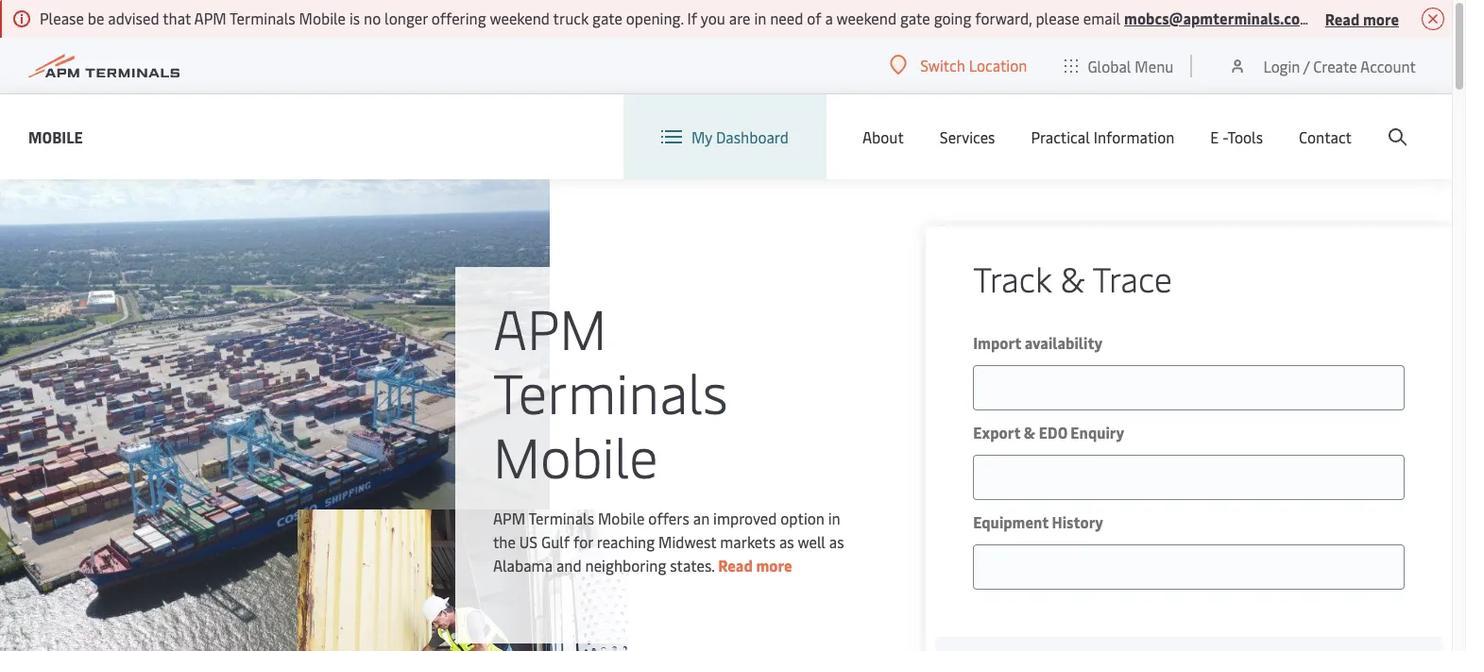 Task type: locate. For each thing, give the bounding box(es) containing it.
a right of on the top right of page
[[825, 8, 833, 28]]

apm terminals mobile
[[493, 290, 728, 493]]

alabama
[[493, 555, 553, 576]]

no
[[364, 8, 381, 28]]

menu
[[1135, 55, 1174, 76]]

option
[[781, 508, 825, 529]]

switch location
[[920, 55, 1027, 76]]

weekend
[[490, 8, 550, 28], [837, 8, 897, 28]]

1 horizontal spatial weekend
[[837, 8, 897, 28]]

more inside the "read more" button
[[1363, 8, 1399, 29]]

of
[[807, 8, 821, 28]]

1 weekend from the left
[[490, 8, 550, 28]]

please be advised that apm terminals mobile is no longer offering weekend truck gate opening. if you are in need of a weekend gate going forward, please email mobcs@apmterminals.com to obtain a quote. to re
[[40, 8, 1466, 28]]

0 vertical spatial read more
[[1325, 8, 1399, 29]]

1 horizontal spatial read
[[1325, 8, 1360, 29]]

0 vertical spatial &
[[1060, 255, 1085, 301]]

& left edo
[[1024, 422, 1036, 443]]

more up 'account'
[[1363, 8, 1399, 29]]

login / create account
[[1263, 55, 1416, 76]]

practical information button
[[1031, 94, 1175, 179]]

&
[[1060, 255, 1085, 301], [1024, 422, 1036, 443]]

1 horizontal spatial gate
[[900, 8, 930, 28]]

1 vertical spatial terminals
[[493, 354, 728, 429]]

0 horizontal spatial a
[[825, 8, 833, 28]]

apm inside apm terminals mobile offers an improved option in the us gulf for reaching midwest markets as well as alabama and neighboring states.
[[493, 508, 525, 529]]

in
[[754, 8, 766, 28], [828, 508, 840, 529]]

as right well
[[829, 532, 844, 553]]

0 horizontal spatial weekend
[[490, 8, 550, 28]]

a
[[825, 8, 833, 28], [1382, 8, 1389, 28]]

more
[[1363, 8, 1399, 29], [756, 555, 792, 576]]

1 horizontal spatial in
[[828, 508, 840, 529]]

0 vertical spatial terminals
[[230, 8, 295, 28]]

0 horizontal spatial gate
[[592, 8, 622, 28]]

0 horizontal spatial more
[[756, 555, 792, 576]]

terminals for apm terminals mobile
[[493, 354, 728, 429]]

us
[[519, 532, 538, 553]]

1 horizontal spatial as
[[829, 532, 844, 553]]

weekend right of on the top right of page
[[837, 8, 897, 28]]

weekend left truck
[[490, 8, 550, 28]]

read
[[1325, 8, 1360, 29], [718, 555, 753, 576]]

1 vertical spatial read more
[[718, 555, 792, 576]]

more down markets
[[756, 555, 792, 576]]

read up login / create account
[[1325, 8, 1360, 29]]

2 vertical spatial terminals
[[528, 508, 594, 529]]

in right are
[[754, 8, 766, 28]]

1 horizontal spatial &
[[1060, 255, 1085, 301]]

2 vertical spatial apm
[[493, 508, 525, 529]]

in inside apm terminals mobile offers an improved option in the us gulf for reaching midwest markets as well as alabama and neighboring states.
[[828, 508, 840, 529]]

availability
[[1025, 333, 1103, 353]]

please
[[1036, 8, 1080, 28]]

0 horizontal spatial as
[[779, 532, 794, 553]]

switch location button
[[890, 55, 1027, 76]]

mobile inside apm terminals mobile
[[493, 418, 658, 493]]

my dashboard
[[691, 127, 789, 147]]

import
[[973, 333, 1021, 353]]

0 vertical spatial read
[[1325, 8, 1360, 29]]

advised
[[108, 8, 159, 28]]

as left well
[[779, 532, 794, 553]]

gate right truck
[[592, 8, 622, 28]]

1 vertical spatial more
[[756, 555, 792, 576]]

terminals inside apm terminals mobile offers an improved option in the us gulf for reaching midwest markets as well as alabama and neighboring states.
[[528, 508, 594, 529]]

2 weekend from the left
[[837, 8, 897, 28]]

1 vertical spatial in
[[828, 508, 840, 529]]

1 horizontal spatial a
[[1382, 8, 1389, 28]]

if
[[687, 8, 697, 28]]

gate
[[592, 8, 622, 28], [900, 8, 930, 28]]

my
[[691, 127, 712, 147]]

reaching
[[597, 532, 655, 553]]

as
[[779, 532, 794, 553], [829, 532, 844, 553]]

0 horizontal spatial read
[[718, 555, 753, 576]]

mobile
[[299, 8, 346, 28], [28, 126, 83, 147], [493, 418, 658, 493], [598, 508, 645, 529]]

read down markets
[[718, 555, 753, 576]]

-
[[1223, 127, 1228, 147]]

information
[[1094, 127, 1175, 147]]

apm for apm terminals mobile offers an improved option in the us gulf for reaching midwest markets as well as alabama and neighboring states.
[[493, 508, 525, 529]]

1 as from the left
[[779, 532, 794, 553]]

1 vertical spatial apm
[[493, 290, 607, 365]]

equipment
[[973, 512, 1049, 533]]

1 horizontal spatial more
[[1363, 8, 1399, 29]]

services button
[[940, 94, 995, 179]]

about
[[862, 127, 904, 147]]

read more for "read more" link
[[718, 555, 792, 576]]

improved
[[713, 508, 777, 529]]

longer
[[385, 8, 428, 28]]

in right the option
[[828, 508, 840, 529]]

mobcs@apmterminals.com link
[[1124, 8, 1313, 28]]

read more
[[1325, 8, 1399, 29], [718, 555, 792, 576]]

0 vertical spatial more
[[1363, 8, 1399, 29]]

email
[[1083, 8, 1121, 28]]

practical information
[[1031, 127, 1175, 147]]

read more down markets
[[718, 555, 792, 576]]

1 vertical spatial &
[[1024, 422, 1036, 443]]

1 vertical spatial read
[[718, 555, 753, 576]]

e -tools
[[1210, 127, 1263, 147]]

read more up login / create account
[[1325, 8, 1399, 29]]

a right 'obtain'
[[1382, 8, 1389, 28]]

states.
[[670, 555, 715, 576]]

import availability
[[973, 333, 1103, 353]]

read more for the "read more" button
[[1325, 8, 1399, 29]]

is
[[349, 8, 360, 28]]

apm
[[194, 8, 226, 28], [493, 290, 607, 365], [493, 508, 525, 529]]

0 horizontal spatial in
[[754, 8, 766, 28]]

apm inside apm terminals mobile
[[493, 290, 607, 365]]

trace
[[1092, 255, 1172, 301]]

location
[[969, 55, 1027, 76]]

markets
[[720, 532, 776, 553]]

& left trace
[[1060, 255, 1085, 301]]

for
[[574, 532, 593, 553]]

0 horizontal spatial read more
[[718, 555, 792, 576]]

switch
[[920, 55, 965, 76]]

1 horizontal spatial read more
[[1325, 8, 1399, 29]]

0 vertical spatial in
[[754, 8, 766, 28]]

terminals
[[230, 8, 295, 28], [493, 354, 728, 429], [528, 508, 594, 529]]

1 a from the left
[[825, 8, 833, 28]]

0 horizontal spatial &
[[1024, 422, 1036, 443]]

read inside button
[[1325, 8, 1360, 29]]

gate left going
[[900, 8, 930, 28]]



Task type: describe. For each thing, give the bounding box(es) containing it.
terminals for apm terminals mobile offers an improved option in the us gulf for reaching midwest markets as well as alabama and neighboring states.
[[528, 508, 594, 529]]

about button
[[862, 94, 904, 179]]

contact button
[[1299, 94, 1352, 179]]

and
[[556, 555, 582, 576]]

quote. to
[[1393, 8, 1454, 28]]

0 vertical spatial apm
[[194, 8, 226, 28]]

my dashboard button
[[661, 94, 789, 179]]

opening.
[[626, 8, 684, 28]]

going
[[934, 8, 971, 28]]

track
[[973, 255, 1052, 301]]

read for "read more" link
[[718, 555, 753, 576]]

login / create account link
[[1228, 38, 1416, 94]]

be
[[88, 8, 104, 28]]

midwest
[[658, 532, 716, 553]]

create
[[1313, 55, 1357, 76]]

export
[[973, 422, 1021, 443]]

well
[[798, 532, 826, 553]]

& for edo
[[1024, 422, 1036, 443]]

you
[[701, 8, 725, 28]]

& for trace
[[1060, 255, 1085, 301]]

global menu
[[1088, 55, 1174, 76]]

the
[[493, 532, 516, 553]]

tools
[[1227, 127, 1263, 147]]

edo
[[1039, 422, 1067, 443]]

2 a from the left
[[1382, 8, 1389, 28]]

gulf
[[541, 532, 570, 553]]

enquiry
[[1071, 422, 1124, 443]]

/
[[1303, 55, 1310, 76]]

2 gate from the left
[[900, 8, 930, 28]]

global menu button
[[1046, 37, 1193, 94]]

neighboring
[[585, 555, 666, 576]]

offers
[[648, 508, 689, 529]]

practical
[[1031, 127, 1090, 147]]

an
[[693, 508, 710, 529]]

e -tools button
[[1210, 94, 1263, 179]]

mobcs@apmterminals.com
[[1124, 8, 1313, 28]]

more for "read more" link
[[756, 555, 792, 576]]

equipment history
[[973, 512, 1103, 533]]

read for the "read more" button
[[1325, 8, 1360, 29]]

account
[[1360, 55, 1416, 76]]

mobile inside apm terminals mobile offers an improved option in the us gulf for reaching midwest markets as well as alabama and neighboring states.
[[598, 508, 645, 529]]

dashboard
[[716, 127, 789, 147]]

track & trace
[[973, 255, 1172, 301]]

truck
[[553, 8, 589, 28]]

need
[[770, 8, 803, 28]]

xin da yang zhou  docked at apm terminals mobile image
[[0, 179, 550, 652]]

offering
[[431, 8, 486, 28]]

apm for apm terminals mobile
[[493, 290, 607, 365]]

export & edo enquiry
[[973, 422, 1124, 443]]

re
[[1458, 8, 1466, 28]]

apm terminals mobile offers an improved option in the us gulf for reaching midwest markets as well as alabama and neighboring states.
[[493, 508, 844, 576]]

services
[[940, 127, 995, 147]]

2 as from the left
[[829, 532, 844, 553]]

read more link
[[718, 555, 792, 576]]

close alert image
[[1422, 8, 1444, 30]]

that
[[163, 8, 191, 28]]

please
[[40, 8, 84, 28]]

contact
[[1299, 127, 1352, 147]]

forward,
[[975, 8, 1032, 28]]

global
[[1088, 55, 1131, 76]]

1 gate from the left
[[592, 8, 622, 28]]

to
[[1316, 8, 1331, 28]]

login
[[1263, 55, 1300, 76]]

mobile link
[[28, 125, 83, 149]]

more for the "read more" button
[[1363, 8, 1399, 29]]

history
[[1052, 512, 1103, 533]]

mobile secondary image
[[298, 510, 628, 652]]

are
[[729, 8, 751, 28]]

e
[[1210, 127, 1219, 147]]

obtain
[[1335, 8, 1378, 28]]

read more button
[[1325, 7, 1399, 30]]



Task type: vqa. For each thing, say whether or not it's contained in the screenshot.
notifications,
no



